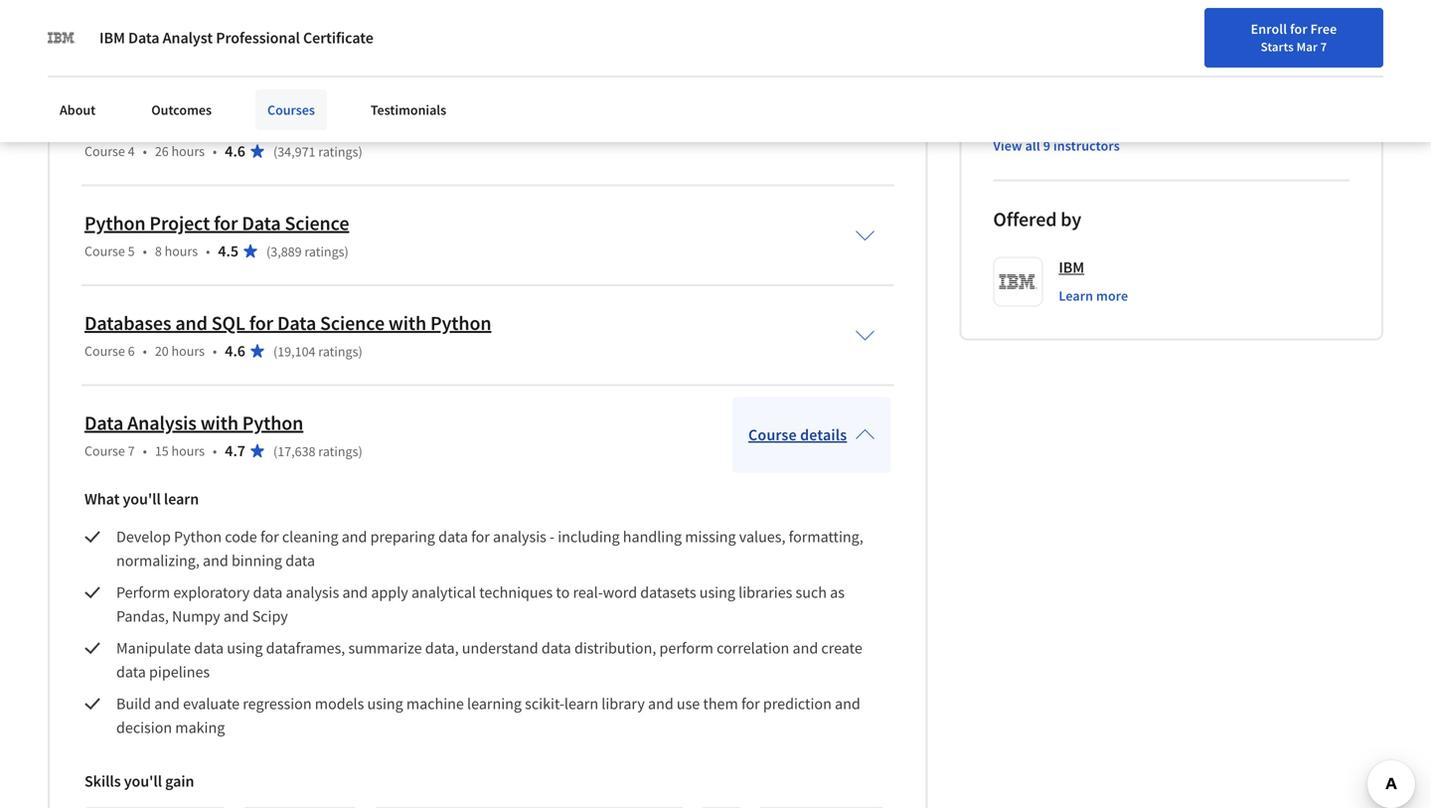 Task type: describe. For each thing, give the bounding box(es) containing it.
databases and sql for data science with python
[[84, 311, 491, 335]]

develop python code for cleaning and preparing data for analysis - including handling missing values, formatting, normalizing, and binning data
[[116, 527, 867, 570]]

course 3 • 14 hours •
[[84, 42, 217, 60]]

more
[[1096, 287, 1128, 305]]

courses
[[267, 101, 315, 119]]

and right cleaning
[[342, 527, 367, 547]]

data right 'ibm' icon
[[84, 11, 123, 36]]

analysis inside "develop python code for cleaning and preparing data for analysis - including handling missing values, formatting, normalizing, and binning data"
[[493, 527, 546, 547]]

career
[[1232, 23, 1271, 41]]

techniques
[[479, 582, 553, 602]]

• left 4.5
[[206, 242, 210, 260]]

data down the to
[[542, 638, 571, 658]]

python project for data science
[[84, 211, 349, 236]]

data inside perform exploratory data analysis and apply analytical techniques to real-word datasets using libraries such as pandas, numpy and scipy
[[253, 582, 283, 602]]

use
[[677, 694, 700, 714]]

analysis
[[127, 410, 197, 435]]

• down visualization
[[213, 42, 217, 60]]

19,104
[[278, 342, 316, 360]]

manipulate data using dataframes, summarize data, understand data distribution, perform correlation and create data pipelines
[[116, 638, 866, 682]]

perform
[[659, 638, 713, 658]]

such
[[796, 582, 827, 602]]

• down sql
[[213, 342, 217, 360]]

library
[[602, 694, 645, 714]]

• left 8 at top
[[143, 242, 147, 260]]

using inside perform exploratory data analysis and apply analytical techniques to real-word datasets using libraries such as pandas, numpy and scipy
[[699, 582, 735, 602]]

create
[[821, 638, 862, 658]]

view
[[993, 137, 1022, 155]]

( for ai
[[273, 143, 278, 160]]

data up 19,104
[[277, 311, 316, 335]]

databases
[[84, 311, 171, 335]]

analyst
[[163, 28, 213, 48]]

0 vertical spatial science
[[285, 211, 349, 236]]

for up the techniques
[[471, 527, 490, 547]]

• right 4
[[143, 142, 147, 160]]

data visualization and dashboards with excel and cognos link
[[84, 11, 567, 36]]

using inside manipulate data using dataframes, summarize data, understand data distribution, perform correlation and create data pipelines
[[227, 638, 263, 658]]

( for data
[[273, 342, 278, 360]]

log
[[1291, 23, 1312, 41]]

15
[[155, 442, 169, 460]]

) right 17,638
[[358, 442, 362, 460]]

new
[[1204, 23, 1230, 41]]

in
[[1315, 23, 1326, 41]]

skills
[[84, 771, 121, 791]]

data analysis with python link
[[84, 410, 303, 435]]

hours for analysis
[[171, 442, 205, 460]]

course 6 • 20 hours •
[[84, 342, 217, 360]]

find your new career link
[[1136, 20, 1281, 45]]

python project for data science link
[[84, 211, 349, 236]]

details
[[800, 425, 847, 445]]

making
[[175, 718, 225, 737]]

and up decision
[[154, 694, 180, 714]]

what
[[84, 489, 120, 509]]

course up what
[[84, 442, 125, 460]]

1,294,631
[[1139, 4, 1194, 22]]

models
[[315, 694, 364, 714]]

datasets
[[640, 582, 696, 602]]

instructors
[[1053, 137, 1120, 155]]

1 vertical spatial 7
[[128, 442, 135, 460]]

for up 26
[[149, 111, 174, 136]]

databases and sql for data science with python link
[[84, 311, 491, 335]]

learning
[[467, 694, 522, 714]]

about
[[60, 101, 96, 119]]

offered by
[[993, 207, 1081, 232]]

( 3,353 ratings )
[[273, 43, 356, 61]]

( down data analysis with python "link"
[[273, 442, 278, 460]]

ibm for ibm data analyst professional certificate
[[99, 28, 125, 48]]

learn inside build and evaluate regression models using machine learning scikit-learn library and use them for prediction and decision making
[[564, 694, 598, 714]]

using inside build and evaluate regression models using machine learning scikit-learn library and use them for prediction and decision making
[[367, 694, 403, 714]]

numpy
[[172, 606, 220, 626]]

your
[[1175, 23, 1201, 41]]

analysis inside perform exploratory data analysis and apply analytical techniques to real-word datasets using libraries such as pandas, numpy and scipy
[[286, 582, 339, 602]]

for right sql
[[249, 311, 273, 335]]

• left 15
[[143, 442, 147, 460]]

) for data
[[358, 342, 362, 360]]

mar
[[1297, 39, 1318, 55]]

project
[[149, 211, 210, 236]]

outcomes
[[151, 101, 212, 119]]

distribution,
[[574, 638, 656, 658]]

perform exploratory data analysis and apply analytical techniques to real-word datasets using libraries such as pandas, numpy and scipy
[[116, 582, 848, 626]]

code
[[225, 527, 257, 547]]

4.6 for for
[[225, 341, 245, 361]]

data up course 4 • 26 hours •
[[177, 111, 216, 136]]

0 vertical spatial with
[[380, 11, 418, 36]]

2 vertical spatial with
[[200, 410, 238, 435]]

ratings right 17,638
[[318, 442, 358, 460]]

and left the scipy
[[223, 606, 249, 626]]

coursera image
[[24, 16, 150, 48]]

certificate
[[303, 28, 374, 48]]

perform
[[116, 582, 170, 602]]

and left sql
[[175, 311, 208, 335]]

ibm for ibm
[[1055, 72, 1077, 90]]

17,638
[[278, 442, 316, 460]]

3,353
[[278, 43, 309, 61]]

cognos
[[504, 11, 567, 36]]

8
[[155, 242, 162, 260]]

data up "build"
[[116, 662, 146, 682]]

learners
[[1197, 4, 1244, 22]]

you'll for gain
[[124, 771, 162, 791]]

sql
[[211, 311, 245, 335]]

handling
[[623, 527, 682, 547]]

ratings for ai
[[318, 143, 358, 160]]

excel
[[421, 11, 464, 36]]

view all 9 instructors button
[[993, 136, 1120, 155]]

data down cleaning
[[285, 551, 315, 570]]

regression
[[243, 694, 312, 714]]

data up 3,889
[[242, 211, 281, 236]]

0 vertical spatial learn
[[164, 489, 199, 509]]

5
[[128, 242, 135, 260]]

what you'll learn
[[84, 489, 199, 509]]

9
[[1043, 137, 1051, 155]]

• right 3
[[143, 42, 147, 60]]

log in link
[[1281, 20, 1336, 44]]

for up 4.5
[[214, 211, 238, 236]]

python for data science, ai & development
[[84, 111, 445, 136]]

python for data science, ai & development link
[[84, 111, 445, 136]]

find
[[1146, 23, 1172, 41]]

ratings for data
[[318, 342, 358, 360]]

4.7 for and
[[225, 41, 245, 61]]

as
[[830, 582, 845, 602]]

course 4 • 26 hours •
[[84, 142, 217, 160]]



Task type: vqa. For each thing, say whether or not it's contained in the screenshot.
stores.
no



Task type: locate. For each thing, give the bounding box(es) containing it.
7 right the "mar"
[[1320, 39, 1327, 55]]

outcomes link
[[139, 89, 224, 130]]

libraries
[[739, 582, 792, 602]]

analytical
[[411, 582, 476, 602]]

( 19,104 ratings )
[[273, 342, 362, 360]]

1 4.7 from the top
[[225, 41, 245, 61]]

course 5 • 8 hours •
[[84, 242, 210, 260]]

ibm for ibm learn more
[[1059, 257, 1084, 277]]

skills you'll gain
[[84, 771, 194, 791]]

2 vertical spatial ibm
[[1059, 257, 1084, 277]]

1 4.6 from the top
[[225, 141, 245, 161]]

course left 3
[[84, 42, 125, 60]]

free for join for free
[[1393, 25, 1420, 43]]

ibm right rav ahuja "icon" on the right top of page
[[1055, 72, 1077, 90]]

free for enroll for free starts mar 7
[[1311, 20, 1337, 38]]

data
[[84, 11, 123, 36], [128, 28, 160, 48], [177, 111, 216, 136], [242, 211, 281, 236], [277, 311, 316, 335], [84, 410, 123, 435]]

using down the scipy
[[227, 638, 263, 658]]

and inside manipulate data using dataframes, summarize data, understand data distribution, perform correlation and create data pipelines
[[793, 638, 818, 658]]

summarize
[[348, 638, 422, 658]]

ibm inside ibm learn more
[[1059, 257, 1084, 277]]

0 vertical spatial 4.6
[[225, 141, 245, 161]]

develop
[[116, 527, 171, 547]]

-
[[550, 527, 555, 547]]

1 vertical spatial analysis
[[286, 582, 339, 602]]

1 horizontal spatial learn
[[564, 694, 598, 714]]

course left 6
[[84, 342, 125, 360]]

( 34,971 ratings )
[[273, 143, 362, 160]]

cleaning
[[282, 527, 338, 547]]

0 horizontal spatial 7
[[128, 442, 135, 460]]

free inside enroll for free starts mar 7
[[1311, 20, 1337, 38]]

dashboards
[[275, 11, 376, 36]]

( right 4.5
[[266, 242, 271, 260]]

hours right 26
[[171, 142, 205, 160]]

course details button
[[732, 397, 891, 473]]

4.6 for science,
[[225, 141, 245, 161]]

ibm image
[[48, 24, 76, 52]]

ratings down &
[[318, 143, 358, 160]]

1 horizontal spatial free
[[1393, 25, 1420, 43]]

ibm link
[[1059, 257, 1084, 278]]

course for ai
[[84, 142, 125, 160]]

1 vertical spatial with
[[388, 311, 426, 335]]

1 vertical spatial using
[[227, 638, 263, 658]]

0 vertical spatial using
[[699, 582, 735, 602]]

machine
[[406, 694, 464, 714]]

hours
[[171, 42, 205, 60], [171, 142, 205, 160], [165, 242, 198, 260], [171, 342, 205, 360], [171, 442, 205, 460]]

hours right 8 at top
[[165, 242, 198, 260]]

( for science
[[266, 242, 271, 260]]

2 vertical spatial using
[[367, 694, 403, 714]]

ratings down data visualization and dashboards with excel and cognos link
[[311, 43, 351, 61]]

0 vertical spatial ibm
[[99, 28, 125, 48]]

prediction
[[763, 694, 832, 714]]

and left use
[[648, 694, 674, 714]]

to
[[556, 582, 570, 602]]

normalizing,
[[116, 551, 200, 570]]

visualization
[[127, 11, 235, 36]]

starts
[[1261, 39, 1294, 55]]

course details
[[748, 425, 847, 445]]

and right excel on the left top
[[468, 11, 500, 36]]

learn down 15
[[164, 489, 199, 509]]

using right models
[[367, 694, 403, 714]]

4.7
[[225, 41, 245, 61], [225, 441, 245, 461]]

course left 5
[[84, 242, 125, 260]]

4.7 down data analysis with python
[[225, 441, 245, 461]]

data down numpy
[[194, 638, 224, 658]]

course left the 'details'
[[748, 425, 797, 445]]

science up ( 19,104 ratings )
[[320, 311, 385, 335]]

ibm left 3
[[99, 28, 125, 48]]

4.6 down science,
[[225, 141, 245, 161]]

dataframes,
[[266, 638, 345, 658]]

course left 4
[[84, 142, 125, 160]]

2 horizontal spatial using
[[699, 582, 735, 602]]

) for science
[[344, 242, 349, 260]]

missing
[[685, 527, 736, 547]]

0 vertical spatial you'll
[[123, 489, 161, 509]]

testimonials link
[[359, 89, 458, 130]]

for up the "mar"
[[1290, 20, 1308, 38]]

join for free link
[[1338, 15, 1425, 53]]

analysis left -
[[493, 527, 546, 547]]

1 horizontal spatial 7
[[1320, 39, 1327, 55]]

word
[[603, 582, 637, 602]]

1 vertical spatial 4.7
[[225, 441, 245, 461]]

values,
[[739, 527, 786, 547]]

14
[[155, 42, 169, 60]]

ibm up learn
[[1059, 257, 1084, 277]]

exploratory
[[173, 582, 250, 602]]

free inside join for free link
[[1393, 25, 1420, 43]]

you'll left gain
[[124, 771, 162, 791]]

learn more button
[[1059, 286, 1128, 306]]

using left the libraries
[[699, 582, 735, 602]]

ratings for science
[[304, 242, 344, 260]]

correlation
[[717, 638, 789, 658]]

hours right 14
[[171, 42, 205, 60]]

for inside build and evaluate regression models using machine learning scikit-learn library and use them for prediction and decision making
[[741, 694, 760, 714]]

enroll for free starts mar 7
[[1251, 20, 1337, 55]]

course for with
[[84, 42, 125, 60]]

0 horizontal spatial free
[[1311, 20, 1337, 38]]

for right them
[[741, 694, 760, 714]]

( down dashboards
[[273, 43, 278, 61]]

1 vertical spatial learn
[[564, 694, 598, 714]]

free right join
[[1393, 25, 1420, 43]]

4.7 right analyst
[[225, 41, 245, 61]]

4
[[128, 142, 135, 160]]

1 vertical spatial you'll
[[124, 771, 162, 791]]

you'll up develop
[[123, 489, 161, 509]]

( down the python for data science, ai & development link
[[273, 143, 278, 160]]

data visualization and dashboards with excel and cognos
[[84, 11, 567, 36]]

for up binning at left
[[260, 527, 279, 547]]

data up the scipy
[[253, 582, 283, 602]]

0 vertical spatial 7
[[1320, 39, 1327, 55]]

• down data analysis with python "link"
[[213, 442, 217, 460]]

course inside dropdown button
[[748, 425, 797, 445]]

and
[[239, 11, 271, 36], [468, 11, 500, 36], [175, 311, 208, 335], [342, 527, 367, 547], [203, 551, 228, 570], [342, 582, 368, 602], [223, 606, 249, 626], [793, 638, 818, 658], [154, 694, 180, 714], [648, 694, 674, 714], [835, 694, 860, 714]]

python inside "develop python code for cleaning and preparing data for analysis - including handling missing values, formatting, normalizing, and binning data"
[[174, 527, 222, 547]]

3
[[128, 42, 135, 60]]

( 17,638 ratings )
[[273, 442, 362, 460]]

scipy
[[252, 606, 288, 626]]

find your new career
[[1146, 23, 1271, 41]]

and right analyst
[[239, 11, 271, 36]]

7 left 15
[[128, 442, 135, 460]]

4.6 down sql
[[225, 341, 245, 361]]

• right 6
[[143, 342, 147, 360]]

by
[[1061, 207, 1081, 232]]

1 horizontal spatial using
[[367, 694, 403, 714]]

formatting,
[[789, 527, 863, 547]]

real-
[[573, 582, 603, 602]]

hours for and
[[171, 342, 205, 360]]

1 vertical spatial ibm
[[1055, 72, 1077, 90]]

20
[[155, 342, 169, 360]]

scikit-
[[525, 694, 564, 714]]

7 inside enroll for free starts mar 7
[[1320, 39, 1327, 55]]

courses link
[[255, 89, 327, 130]]

data up course 7 • 15 hours •
[[84, 410, 123, 435]]

development
[[331, 111, 445, 136]]

and right prediction
[[835, 694, 860, 714]]

rav ahuja image
[[996, 50, 1040, 94]]

course 7 • 15 hours •
[[84, 442, 217, 460]]

( 3,889 ratings )
[[266, 242, 349, 260]]

0 vertical spatial analysis
[[493, 527, 546, 547]]

data left analyst
[[128, 28, 160, 48]]

binning
[[232, 551, 282, 570]]

view all 9 instructors
[[993, 137, 1120, 155]]

and up exploratory
[[203, 551, 228, 570]]

for right join
[[1372, 25, 1390, 43]]

( down databases and sql for data science with python link
[[273, 342, 278, 360]]

decision
[[116, 718, 172, 737]]

science up ( 3,889 ratings )
[[285, 211, 349, 236]]

) right 3,889
[[344, 242, 349, 260]]

including
[[558, 527, 620, 547]]

course for science
[[84, 242, 125, 260]]

None search field
[[284, 12, 611, 52]]

1,294,631 learners
[[1139, 4, 1244, 22]]

26
[[155, 142, 169, 160]]

understand
[[462, 638, 538, 658]]

0 vertical spatial 4.7
[[225, 41, 245, 61]]

analysis up the scipy
[[286, 582, 339, 602]]

learn left 'library'
[[564, 694, 598, 714]]

0 horizontal spatial analysis
[[286, 582, 339, 602]]

learn
[[164, 489, 199, 509], [564, 694, 598, 714]]

• down the outcomes link
[[213, 142, 217, 160]]

ratings right 3,889
[[304, 242, 344, 260]]

course
[[84, 42, 125, 60], [84, 142, 125, 160], [84, 242, 125, 260], [84, 342, 125, 360], [748, 425, 797, 445], [84, 442, 125, 460]]

and left create
[[793, 638, 818, 658]]

ratings
[[311, 43, 351, 61], [318, 143, 358, 160], [304, 242, 344, 260], [318, 342, 358, 360], [318, 442, 358, 460]]

1 vertical spatial science
[[320, 311, 385, 335]]

data right preparing
[[438, 527, 468, 547]]

hours for project
[[165, 242, 198, 260]]

2 4.7 from the top
[[225, 441, 245, 461]]

) for ai
[[358, 143, 362, 160]]

free up the "mar"
[[1311, 20, 1337, 38]]

hours right 15
[[171, 442, 205, 460]]

1 horizontal spatial analysis
[[493, 527, 546, 547]]

gain
[[165, 771, 194, 791]]

enroll
[[1251, 20, 1287, 38]]

) down development
[[358, 143, 362, 160]]

2 4.6 from the top
[[225, 341, 245, 361]]

) right 19,104
[[358, 342, 362, 360]]

with
[[380, 11, 418, 36], [388, 311, 426, 335], [200, 410, 238, 435]]

0 horizontal spatial using
[[227, 638, 263, 658]]

ratings right 19,104
[[318, 342, 358, 360]]

professional
[[216, 28, 300, 48]]

log in
[[1291, 23, 1326, 41]]

science,
[[220, 111, 290, 136]]

hours for for
[[171, 142, 205, 160]]

hours right 20
[[171, 342, 205, 360]]

you'll for learn
[[123, 489, 161, 509]]

) down data visualization and dashboards with excel and cognos link
[[351, 43, 356, 61]]

evaluate
[[183, 694, 240, 714]]

0 horizontal spatial learn
[[164, 489, 199, 509]]

ibm learn more
[[1059, 257, 1128, 305]]

apply
[[371, 582, 408, 602]]

join for free
[[1343, 25, 1420, 43]]

pipelines
[[149, 662, 210, 682]]

4.7 for with
[[225, 441, 245, 461]]

for inside enroll for free starts mar 7
[[1290, 20, 1308, 38]]

and left apply
[[342, 582, 368, 602]]

course for data
[[84, 342, 125, 360]]

hours for visualization
[[171, 42, 205, 60]]

1 vertical spatial 4.6
[[225, 341, 245, 361]]



